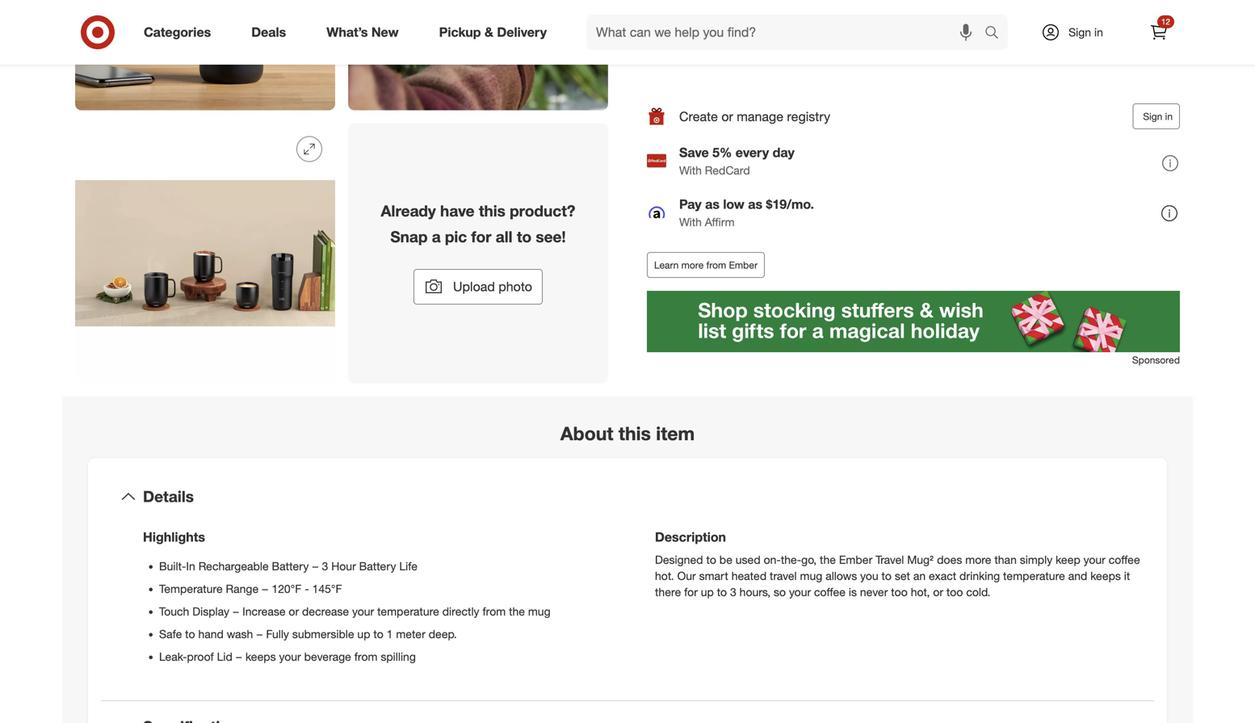 Task type: locate. For each thing, give the bounding box(es) containing it.
0 vertical spatial or
[[722, 109, 733, 124]]

as right low
[[748, 196, 763, 212]]

pay
[[679, 196, 702, 212]]

0 horizontal spatial from
[[354, 650, 378, 664]]

1 vertical spatial with
[[679, 215, 702, 229]]

1 horizontal spatial the
[[820, 553, 836, 567]]

from down affirm
[[707, 259, 727, 271]]

from right directly on the bottom left
[[483, 604, 506, 619]]

1 horizontal spatial up
[[701, 585, 714, 599]]

too down set
[[891, 585, 908, 599]]

0 horizontal spatial battery
[[272, 559, 309, 573]]

you
[[861, 569, 879, 583]]

1 horizontal spatial 3
[[730, 585, 737, 599]]

temperature
[[159, 582, 223, 596]]

What can we help you find? suggestions appear below search field
[[587, 15, 989, 50]]

0 vertical spatial 3
[[322, 559, 328, 573]]

1 horizontal spatial this
[[619, 422, 651, 445]]

1 vertical spatial sign in
[[1144, 111, 1173, 123]]

2 horizontal spatial from
[[707, 259, 727, 271]]

have
[[440, 202, 475, 220]]

decrease
[[302, 604, 349, 619]]

up down smart
[[701, 585, 714, 599]]

mug right directly on the bottom left
[[528, 604, 551, 619]]

your
[[1084, 553, 1106, 567], [789, 585, 811, 599], [352, 604, 374, 619], [279, 650, 301, 664]]

never
[[860, 585, 888, 599]]

1 vertical spatial for
[[684, 585, 698, 599]]

up
[[701, 585, 714, 599], [357, 627, 370, 641]]

battery
[[272, 559, 309, 573], [359, 559, 396, 573]]

0 vertical spatial up
[[701, 585, 714, 599]]

as up affirm
[[705, 196, 720, 212]]

0 vertical spatial the
[[820, 553, 836, 567]]

beverage
[[304, 650, 351, 664]]

from
[[707, 259, 727, 271], [483, 604, 506, 619], [354, 650, 378, 664]]

for left the all
[[471, 227, 492, 246]]

battery left life
[[359, 559, 396, 573]]

exact
[[929, 569, 957, 583]]

registry
[[787, 109, 831, 124]]

0 horizontal spatial or
[[289, 604, 299, 619]]

touch display – increase or decrease your temperature directly from the mug
[[159, 604, 551, 619]]

0 horizontal spatial coffee
[[814, 585, 846, 599]]

search
[[978, 26, 1016, 42]]

there
[[655, 585, 681, 599]]

ember up you
[[839, 553, 873, 567]]

1 vertical spatial mug
[[528, 604, 551, 619]]

1 vertical spatial or
[[933, 585, 944, 599]]

keeps left the it
[[1091, 569, 1121, 583]]

ember down affirm
[[729, 259, 758, 271]]

in inside button
[[1166, 111, 1173, 123]]

highlights
[[143, 529, 205, 545]]

to left 1
[[374, 627, 384, 641]]

0 vertical spatial sign
[[1069, 25, 1092, 39]]

leak-
[[159, 650, 187, 664]]

0 vertical spatial coffee
[[1109, 553, 1141, 567]]

the right directly on the bottom left
[[509, 604, 525, 619]]

with inside save 5% every day with redcard
[[679, 163, 702, 177]]

0 vertical spatial keeps
[[1091, 569, 1121, 583]]

temperature up meter
[[377, 604, 439, 619]]

0 vertical spatial from
[[707, 259, 727, 271]]

– left fully
[[256, 627, 263, 641]]

3 left hour
[[322, 559, 328, 573]]

range
[[226, 582, 259, 596]]

1 horizontal spatial temperature
[[1003, 569, 1066, 583]]

hours,
[[740, 585, 771, 599]]

1 with from the top
[[679, 163, 702, 177]]

1 horizontal spatial more
[[966, 553, 992, 567]]

or
[[722, 109, 733, 124], [933, 585, 944, 599], [289, 604, 299, 619]]

0 horizontal spatial 3
[[322, 559, 328, 573]]

temperature down simply
[[1003, 569, 1066, 583]]

built-in rechargeable battery – 3 hour battery life
[[159, 559, 418, 573]]

categories link
[[130, 15, 231, 50]]

0 horizontal spatial ember
[[729, 259, 758, 271]]

1
[[387, 627, 393, 641]]

create
[[679, 109, 718, 124]]

in
[[1095, 25, 1104, 39], [1166, 111, 1173, 123]]

redcard
[[705, 163, 750, 177]]

0 horizontal spatial too
[[891, 585, 908, 599]]

up down touch display – increase or decrease your temperature directly from the mug
[[357, 627, 370, 641]]

more inside description designed to be used on-the-go, the  ember travel mug² does more than simply keep your coffee hot. our smart heated travel mug allows you to set an exact drinking temperature and keeps it there for up to 3 hours, so your coffee is never too hot, or too cold.
[[966, 553, 992, 567]]

1 horizontal spatial for
[[684, 585, 698, 599]]

12
[[1162, 17, 1171, 27]]

1 horizontal spatial coffee
[[1109, 553, 1141, 567]]

item
[[656, 422, 695, 445]]

to right safe
[[185, 627, 195, 641]]

mug inside description designed to be used on-the-go, the  ember travel mug² does more than simply keep your coffee hot. our smart heated travel mug allows you to set an exact drinking temperature and keeps it there for up to 3 hours, so your coffee is never too hot, or too cold.
[[800, 569, 823, 583]]

more inside learn more from ember button
[[682, 259, 704, 271]]

1 horizontal spatial battery
[[359, 559, 396, 573]]

0 vertical spatial for
[[471, 227, 492, 246]]

more up drinking
[[966, 553, 992, 567]]

0 vertical spatial more
[[682, 259, 704, 271]]

1 vertical spatial from
[[483, 604, 506, 619]]

0 horizontal spatial mug
[[528, 604, 551, 619]]

0 vertical spatial temperature
[[1003, 569, 1066, 583]]

2 vertical spatial from
[[354, 650, 378, 664]]

with down the save
[[679, 163, 702, 177]]

0 vertical spatial this
[[479, 202, 506, 220]]

drinking
[[960, 569, 1000, 583]]

the right go,
[[820, 553, 836, 567]]

0 horizontal spatial temperature
[[377, 604, 439, 619]]

1 vertical spatial in
[[1166, 111, 1173, 123]]

0 horizontal spatial for
[[471, 227, 492, 246]]

more right learn
[[682, 259, 704, 271]]

leak-proof lid – keeps your beverage from spilling
[[159, 650, 416, 664]]

1 vertical spatial keeps
[[246, 650, 276, 664]]

deep.
[[429, 627, 457, 641]]

mug
[[800, 569, 823, 583], [528, 604, 551, 619]]

day
[[773, 145, 795, 160]]

0 horizontal spatial in
[[1095, 25, 1104, 39]]

1 vertical spatial ember
[[839, 553, 873, 567]]

ember travel mug² temperature control smart mug 12oz , 3 of 5 image
[[348, 0, 608, 110]]

designed
[[655, 553, 703, 567]]

keeps down fully
[[246, 650, 276, 664]]

sign in link
[[1028, 15, 1129, 50]]

built-
[[159, 559, 186, 573]]

this left 'item' at the right bottom of page
[[619, 422, 651, 445]]

ember travel mug² temperature control smart mug 12oz , 2 of 5 image
[[75, 0, 335, 110]]

0 vertical spatial with
[[679, 163, 702, 177]]

0 vertical spatial sign in
[[1069, 25, 1104, 39]]

1 horizontal spatial sign in
[[1144, 111, 1173, 123]]

mug down go,
[[800, 569, 823, 583]]

2 vertical spatial or
[[289, 604, 299, 619]]

1 horizontal spatial in
[[1166, 111, 1173, 123]]

sponsored
[[1133, 354, 1180, 366]]

1 vertical spatial more
[[966, 553, 992, 567]]

0 vertical spatial mug
[[800, 569, 823, 583]]

to left set
[[882, 569, 892, 583]]

and
[[1069, 569, 1088, 583]]

for inside description designed to be used on-the-go, the  ember travel mug² does more than simply keep your coffee hot. our smart heated travel mug allows you to set an exact drinking temperature and keeps it there for up to 3 hours, so your coffee is never too hot, or too cold.
[[684, 585, 698, 599]]

rechargeable
[[199, 559, 269, 573]]

0 vertical spatial in
[[1095, 25, 1104, 39]]

or inside description designed to be used on-the-go, the  ember travel mug² does more than simply keep your coffee hot. our smart heated travel mug allows you to set an exact drinking temperature and keeps it there for up to 3 hours, so your coffee is never too hot, or too cold.
[[933, 585, 944, 599]]

save
[[679, 145, 709, 160]]

–
[[312, 559, 319, 573], [262, 582, 269, 596], [233, 604, 239, 619], [256, 627, 263, 641], [236, 650, 242, 664]]

product?
[[510, 202, 576, 220]]

0 vertical spatial ember
[[729, 259, 758, 271]]

to right the all
[[517, 227, 532, 246]]

ember
[[729, 259, 758, 271], [839, 553, 873, 567]]

0 horizontal spatial keeps
[[246, 650, 276, 664]]

for down our
[[684, 585, 698, 599]]

1 vertical spatial sign
[[1144, 111, 1163, 123]]

with inside "pay as low as $19/mo. with affirm"
[[679, 215, 702, 229]]

3 left hours,
[[730, 585, 737, 599]]

0 horizontal spatial more
[[682, 259, 704, 271]]

0 horizontal spatial this
[[479, 202, 506, 220]]

or down exact
[[933, 585, 944, 599]]

your down fully
[[279, 650, 301, 664]]

1 horizontal spatial keeps
[[1091, 569, 1121, 583]]

this up the all
[[479, 202, 506, 220]]

1 vertical spatial up
[[357, 627, 370, 641]]

increase
[[243, 604, 286, 619]]

2 horizontal spatial or
[[933, 585, 944, 599]]

coffee down "allows" on the bottom right of the page
[[814, 585, 846, 599]]

for
[[471, 227, 492, 246], [684, 585, 698, 599]]

or right create
[[722, 109, 733, 124]]

1 horizontal spatial ember
[[839, 553, 873, 567]]

this
[[479, 202, 506, 220], [619, 422, 651, 445]]

the inside description designed to be used on-the-go, the  ember travel mug² does more than simply keep your coffee hot. our smart heated travel mug allows you to set an exact drinking temperature and keeps it there for up to 3 hours, so your coffee is never too hot, or too cold.
[[820, 553, 836, 567]]

from inside button
[[707, 259, 727, 271]]

0 horizontal spatial sign in
[[1069, 25, 1104, 39]]

as
[[705, 196, 720, 212], [748, 196, 763, 212]]

1 horizontal spatial sign
[[1144, 111, 1163, 123]]

– left the 120°f
[[262, 582, 269, 596]]

3 inside description designed to be used on-the-go, the  ember travel mug² does more than simply keep your coffee hot. our smart heated travel mug allows you to set an exact drinking temperature and keeps it there for up to 3 hours, so your coffee is never too hot, or too cold.
[[730, 585, 737, 599]]

coffee up the it
[[1109, 553, 1141, 567]]

ember inside learn more from ember button
[[729, 259, 758, 271]]

1 horizontal spatial as
[[748, 196, 763, 212]]

coffee
[[1109, 553, 1141, 567], [814, 585, 846, 599]]

temperature inside description designed to be used on-the-go, the  ember travel mug² does more than simply keep your coffee hot. our smart heated travel mug allows you to set an exact drinking temperature and keeps it there for up to 3 hours, so your coffee is never too hot, or too cold.
[[1003, 569, 1066, 583]]

life
[[399, 559, 418, 573]]

sign in inside button
[[1144, 111, 1173, 123]]

2 with from the top
[[679, 215, 702, 229]]

for inside already have this product? snap a pic for all to see!
[[471, 227, 492, 246]]

ember inside description designed to be used on-the-go, the  ember travel mug² does more than simply keep your coffee hot. our smart heated travel mug allows you to set an exact drinking temperature and keeps it there for up to 3 hours, so your coffee is never too hot, or too cold.
[[839, 553, 873, 567]]

0 horizontal spatial as
[[705, 196, 720, 212]]

0 horizontal spatial the
[[509, 604, 525, 619]]

deals
[[251, 24, 286, 40]]

it
[[1124, 569, 1131, 583]]

from left spilling
[[354, 650, 378, 664]]

1 horizontal spatial mug
[[800, 569, 823, 583]]

delivery
[[497, 24, 547, 40]]

0 horizontal spatial up
[[357, 627, 370, 641]]

battery up the 120°f
[[272, 559, 309, 573]]

image gallery element
[[75, 0, 608, 388]]

1 horizontal spatial from
[[483, 604, 506, 619]]

mug²
[[908, 553, 934, 567]]

with down pay
[[679, 215, 702, 229]]

sign in
[[1069, 25, 1104, 39], [1144, 111, 1173, 123]]

so
[[774, 585, 786, 599]]

sign in button
[[1133, 104, 1180, 130]]

does
[[937, 553, 963, 567]]

too down exact
[[947, 585, 963, 599]]

temperature
[[1003, 569, 1066, 583], [377, 604, 439, 619]]

1 horizontal spatial too
[[947, 585, 963, 599]]

1 vertical spatial 3
[[730, 585, 737, 599]]

3
[[322, 559, 328, 573], [730, 585, 737, 599]]

– right lid
[[236, 650, 242, 664]]

1 horizontal spatial or
[[722, 109, 733, 124]]

details
[[143, 487, 194, 506]]

to left the be
[[707, 553, 717, 567]]

your up and
[[1084, 553, 1106, 567]]

or down the 120°f
[[289, 604, 299, 619]]

1 vertical spatial coffee
[[814, 585, 846, 599]]

1 vertical spatial the
[[509, 604, 525, 619]]



Task type: vqa. For each thing, say whether or not it's contained in the screenshot.
the top in
yes



Task type: describe. For each thing, give the bounding box(es) containing it.
already
[[381, 202, 436, 220]]

hot,
[[911, 585, 930, 599]]

pic
[[445, 227, 467, 246]]

a
[[432, 227, 441, 246]]

allows
[[826, 569, 857, 583]]

pickup & delivery
[[439, 24, 547, 40]]

all
[[496, 227, 513, 246]]

save 5% every day with redcard
[[679, 145, 795, 177]]

proof
[[187, 650, 214, 664]]

used
[[736, 553, 761, 567]]

pickup & delivery link
[[425, 15, 567, 50]]

1 as from the left
[[705, 196, 720, 212]]

2 battery from the left
[[359, 559, 396, 573]]

create or manage registry
[[679, 109, 831, 124]]

touch
[[159, 604, 189, 619]]

description designed to be used on-the-go, the  ember travel mug² does more than simply keep your coffee hot. our smart heated travel mug allows you to set an exact drinking temperature and keeps it there for up to 3 hours, so your coffee is never too hot, or too cold.
[[655, 529, 1141, 599]]

submersible
[[292, 627, 354, 641]]

about this item
[[561, 422, 695, 445]]

2 as from the left
[[748, 196, 763, 212]]

– up wash
[[233, 604, 239, 619]]

our
[[678, 569, 696, 583]]

deals link
[[238, 15, 306, 50]]

pay as low as $19/mo. with affirm
[[679, 196, 814, 229]]

to down smart
[[717, 585, 727, 599]]

the-
[[781, 553, 802, 567]]

manage
[[737, 109, 784, 124]]

categories
[[144, 24, 211, 40]]

&
[[485, 24, 494, 40]]

hand
[[198, 627, 224, 641]]

up inside description designed to be used on-the-go, the  ember travel mug² does more than simply keep your coffee hot. our smart heated travel mug allows you to set an exact drinking temperature and keeps it there for up to 3 hours, so your coffee is never too hot, or too cold.
[[701, 585, 714, 599]]

photo
[[499, 279, 532, 295]]

is
[[849, 585, 857, 599]]

your right so
[[789, 585, 811, 599]]

what's new
[[327, 24, 399, 40]]

go,
[[802, 553, 817, 567]]

in
[[186, 559, 195, 573]]

keep
[[1056, 553, 1081, 567]]

learn more from ember
[[654, 259, 758, 271]]

1 vertical spatial this
[[619, 422, 651, 445]]

travel
[[770, 569, 797, 583]]

upload photo
[[453, 279, 532, 295]]

travel
[[876, 553, 904, 567]]

advertisement region
[[647, 291, 1180, 353]]

smart
[[699, 569, 729, 583]]

on-
[[764, 553, 781, 567]]

keeps inside description designed to be used on-the-go, the  ember travel mug² does more than simply keep your coffee hot. our smart heated travel mug allows you to set an exact drinking temperature and keeps it there for up to 3 hours, so your coffee is never too hot, or too cold.
[[1091, 569, 1121, 583]]

2 too from the left
[[947, 585, 963, 599]]

120°f
[[272, 582, 302, 596]]

cold.
[[967, 585, 991, 599]]

0 horizontal spatial sign
[[1069, 25, 1092, 39]]

see!
[[536, 227, 566, 246]]

temperature range – 120°f - 145°f
[[159, 582, 342, 596]]

ember travel mug² temperature control smart mug 12oz , 4 of 5 image
[[75, 123, 335, 383]]

new
[[372, 24, 399, 40]]

– up 145°f
[[312, 559, 319, 573]]

wash
[[227, 627, 253, 641]]

spilling
[[381, 650, 416, 664]]

-
[[305, 582, 309, 596]]

directly
[[443, 604, 480, 619]]

12 link
[[1142, 15, 1177, 50]]

an
[[914, 569, 926, 583]]

meter
[[396, 627, 426, 641]]

1 battery from the left
[[272, 559, 309, 573]]

upload photo button
[[414, 269, 543, 305]]

this inside already have this product? snap a pic for all to see!
[[479, 202, 506, 220]]

affirm
[[705, 215, 735, 229]]

about
[[561, 422, 614, 445]]

learn more from ember button
[[647, 252, 765, 278]]

low
[[723, 196, 745, 212]]

upload
[[453, 279, 495, 295]]

heated
[[732, 569, 767, 583]]

simply
[[1020, 553, 1053, 567]]

to inside already have this product? snap a pic for all to see!
[[517, 227, 532, 246]]

your right decrease
[[352, 604, 374, 619]]

than
[[995, 553, 1017, 567]]

display
[[192, 604, 229, 619]]

145°f
[[312, 582, 342, 596]]

sign inside button
[[1144, 111, 1163, 123]]

hot.
[[655, 569, 674, 583]]

5%
[[713, 145, 732, 160]]

safe to hand wash – fully submersible up to 1 meter deep.
[[159, 627, 457, 641]]

already have this product? snap a pic for all to see!
[[381, 202, 576, 246]]

what's
[[327, 24, 368, 40]]

1 vertical spatial temperature
[[377, 604, 439, 619]]

safe
[[159, 627, 182, 641]]

set
[[895, 569, 910, 583]]

1 too from the left
[[891, 585, 908, 599]]

details button
[[101, 471, 1155, 523]]

every
[[736, 145, 769, 160]]

snap
[[390, 227, 428, 246]]

pickup
[[439, 24, 481, 40]]

be
[[720, 553, 733, 567]]



